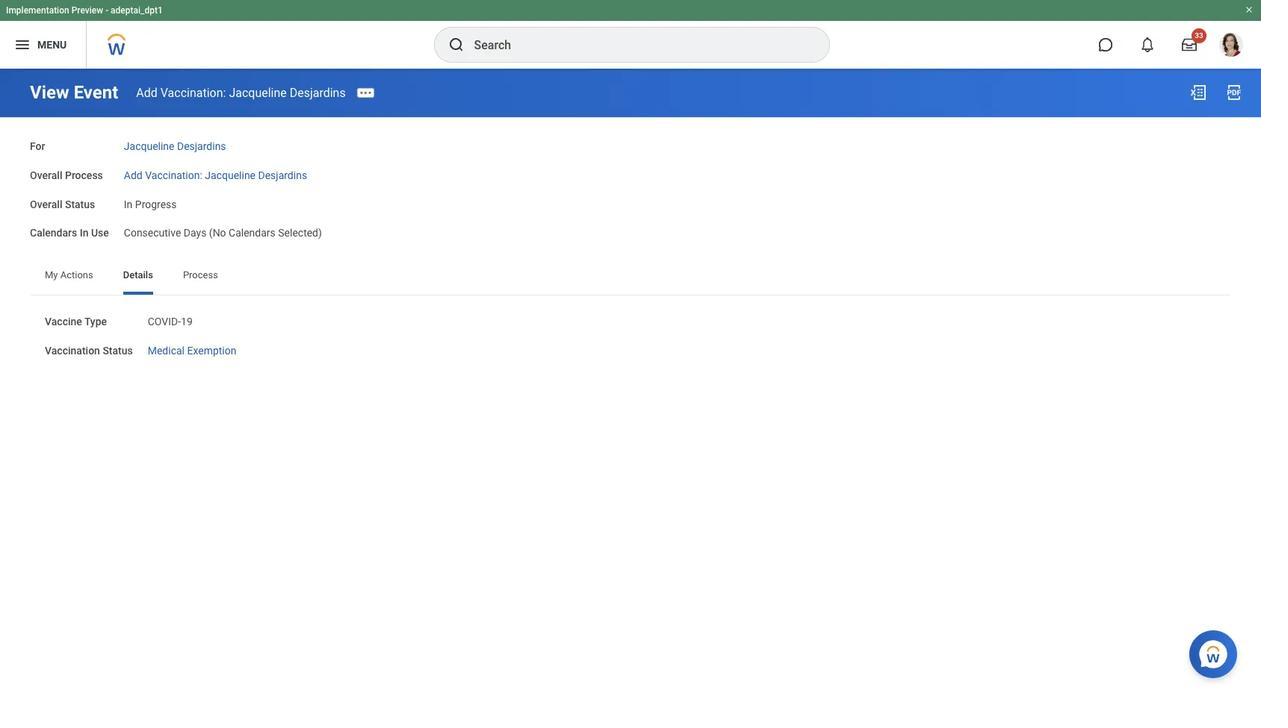 Task type: locate. For each thing, give the bounding box(es) containing it.
19
[[181, 316, 193, 328]]

1 vertical spatial status
[[103, 345, 133, 357]]

0 horizontal spatial in
[[80, 227, 88, 239]]

medical exemption
[[148, 345, 236, 357]]

process down "days" at the left top of the page
[[183, 270, 218, 281]]

0 vertical spatial status
[[65, 198, 95, 210]]

in left use
[[80, 227, 88, 239]]

status
[[65, 198, 95, 210], [103, 345, 133, 357]]

vaccination:
[[160, 86, 226, 100], [145, 169, 202, 181]]

vaccination
[[45, 345, 100, 357]]

1 vertical spatial add vaccination: jacqueline desjardins link
[[124, 166, 307, 181]]

selected)
[[278, 227, 322, 239]]

tab list containing my actions
[[30, 259, 1231, 295]]

desjardins for process
[[258, 169, 307, 181]]

add vaccination: jacqueline desjardins for view event
[[136, 86, 346, 100]]

add for process
[[124, 169, 142, 181]]

0 vertical spatial add
[[136, 86, 158, 100]]

in
[[124, 198, 132, 210], [80, 227, 88, 239]]

add vaccination: jacqueline desjardins link
[[136, 86, 346, 100], [124, 166, 307, 181]]

0 horizontal spatial calendars
[[30, 227, 77, 239]]

event
[[74, 82, 118, 103]]

overall down for
[[30, 169, 62, 181]]

33 button
[[1173, 28, 1206, 61]]

1 vertical spatial add vaccination: jacqueline desjardins
[[124, 169, 307, 181]]

vaccine type
[[45, 316, 107, 328]]

status down type
[[103, 345, 133, 357]]

status up calendars in use
[[65, 198, 95, 210]]

menu
[[37, 39, 67, 51]]

overall process
[[30, 169, 103, 181]]

vaccination: up jacqueline desjardins link
[[160, 86, 226, 100]]

details
[[123, 270, 153, 281]]

0 vertical spatial overall
[[30, 169, 62, 181]]

use
[[91, 227, 109, 239]]

0 vertical spatial desjardins
[[290, 86, 346, 100]]

in left the progress
[[124, 198, 132, 210]]

add
[[136, 86, 158, 100], [124, 169, 142, 181]]

inbox large image
[[1182, 37, 1197, 52]]

tab list
[[30, 259, 1231, 295]]

add right event in the left top of the page
[[136, 86, 158, 100]]

1 horizontal spatial process
[[183, 270, 218, 281]]

process up overall status
[[65, 169, 103, 181]]

0 vertical spatial add vaccination: jacqueline desjardins link
[[136, 86, 346, 100]]

overall down overall process
[[30, 198, 62, 210]]

add vaccination: jacqueline desjardins
[[136, 86, 346, 100], [124, 169, 307, 181]]

jacqueline desjardins
[[124, 140, 226, 152]]

1 vertical spatial add
[[124, 169, 142, 181]]

1 vertical spatial jacqueline
[[124, 140, 174, 152]]

consecutive days (no calendars selected)
[[124, 227, 322, 239]]

menu button
[[0, 21, 86, 69]]

vaccination: for overall process
[[145, 169, 202, 181]]

desjardins
[[290, 86, 346, 100], [177, 140, 226, 152], [258, 169, 307, 181]]

calendars in use element
[[124, 218, 322, 241]]

notifications large image
[[1140, 37, 1155, 52]]

0 vertical spatial jacqueline
[[229, 86, 287, 100]]

vaccination: for view event
[[160, 86, 226, 100]]

process
[[65, 169, 103, 181], [183, 270, 218, 281]]

0 vertical spatial add vaccination: jacqueline desjardins
[[136, 86, 346, 100]]

calendars right (no
[[229, 227, 276, 239]]

1 horizontal spatial status
[[103, 345, 133, 357]]

covid-19 element
[[148, 313, 193, 328]]

1 horizontal spatial in
[[124, 198, 132, 210]]

(no
[[209, 227, 226, 239]]

jacqueline
[[229, 86, 287, 100], [124, 140, 174, 152], [205, 169, 256, 181]]

in progress
[[124, 198, 177, 210]]

actions
[[60, 270, 93, 281]]

-
[[105, 5, 108, 16]]

0 vertical spatial process
[[65, 169, 103, 181]]

vaccination: down the jacqueline desjardins
[[145, 169, 202, 181]]

jacqueline desjardins link
[[124, 137, 226, 152]]

calendars down overall status
[[30, 227, 77, 239]]

exemption
[[187, 345, 236, 357]]

0 horizontal spatial status
[[65, 198, 95, 210]]

overall
[[30, 169, 62, 181], [30, 198, 62, 210]]

1 overall from the top
[[30, 169, 62, 181]]

calendars
[[30, 227, 77, 239], [229, 227, 276, 239]]

tab list inside view event main content
[[30, 259, 1231, 295]]

view
[[30, 82, 69, 103]]

adeptai_dpt1
[[111, 5, 163, 16]]

2 overall from the top
[[30, 198, 62, 210]]

add for event
[[136, 86, 158, 100]]

2 vertical spatial desjardins
[[258, 169, 307, 181]]

desjardins inside add vaccination: jacqueline desjardins link
[[258, 169, 307, 181]]

justify image
[[13, 36, 31, 54]]

export to excel image
[[1189, 84, 1207, 102]]

1 vertical spatial overall
[[30, 198, 62, 210]]

0 vertical spatial vaccination:
[[160, 86, 226, 100]]

add vaccination: jacqueline desjardins link for event
[[136, 86, 346, 100]]

0 horizontal spatial process
[[65, 169, 103, 181]]

2 vertical spatial jacqueline
[[205, 169, 256, 181]]

add up overall status element
[[124, 169, 142, 181]]

vaccination status
[[45, 345, 133, 357]]

1 vertical spatial desjardins
[[177, 140, 226, 152]]

medical exemption link
[[148, 342, 236, 357]]

0 vertical spatial in
[[124, 198, 132, 210]]

1 horizontal spatial calendars
[[229, 227, 276, 239]]

view printable version (pdf) image
[[1225, 84, 1243, 102]]

my
[[45, 270, 58, 281]]

1 vertical spatial vaccination:
[[145, 169, 202, 181]]



Task type: vqa. For each thing, say whether or not it's contained in the screenshot.
eighth row from the top of the Group By Fields group
no



Task type: describe. For each thing, give the bounding box(es) containing it.
jacqueline for view event
[[229, 86, 287, 100]]

profile logan mcneil image
[[1219, 33, 1243, 60]]

vaccine
[[45, 316, 82, 328]]

medical
[[148, 345, 185, 357]]

2 calendars from the left
[[229, 227, 276, 239]]

type
[[84, 316, 107, 328]]

desjardins for event
[[290, 86, 346, 100]]

covid-19
[[148, 316, 193, 328]]

days
[[184, 227, 206, 239]]

search image
[[447, 36, 465, 54]]

calendars in use
[[30, 227, 109, 239]]

my actions
[[45, 270, 93, 281]]

for
[[30, 140, 45, 152]]

Search Workday  search field
[[474, 28, 798, 61]]

add vaccination: jacqueline desjardins link for process
[[124, 166, 307, 181]]

covid-
[[148, 316, 181, 328]]

overall for overall status
[[30, 198, 62, 210]]

consecutive
[[124, 227, 181, 239]]

implementation
[[6, 5, 69, 16]]

jacqueline for overall process
[[205, 169, 256, 181]]

preview
[[71, 5, 103, 16]]

status for overall status
[[65, 198, 95, 210]]

view event
[[30, 82, 118, 103]]

add vaccination: jacqueline desjardins for overall process
[[124, 169, 307, 181]]

implementation preview -   adeptai_dpt1
[[6, 5, 163, 16]]

progress
[[135, 198, 177, 210]]

in inside overall status element
[[124, 198, 132, 210]]

1 vertical spatial in
[[80, 227, 88, 239]]

overall status
[[30, 198, 95, 210]]

33
[[1195, 31, 1203, 40]]

overall status element
[[124, 189, 177, 212]]

1 vertical spatial process
[[183, 270, 218, 281]]

menu banner
[[0, 0, 1261, 69]]

1 calendars from the left
[[30, 227, 77, 239]]

overall for overall process
[[30, 169, 62, 181]]

close environment banner image
[[1245, 5, 1254, 14]]

status for vaccination status
[[103, 345, 133, 357]]

desjardins inside jacqueline desjardins link
[[177, 140, 226, 152]]

view event main content
[[0, 69, 1261, 413]]



